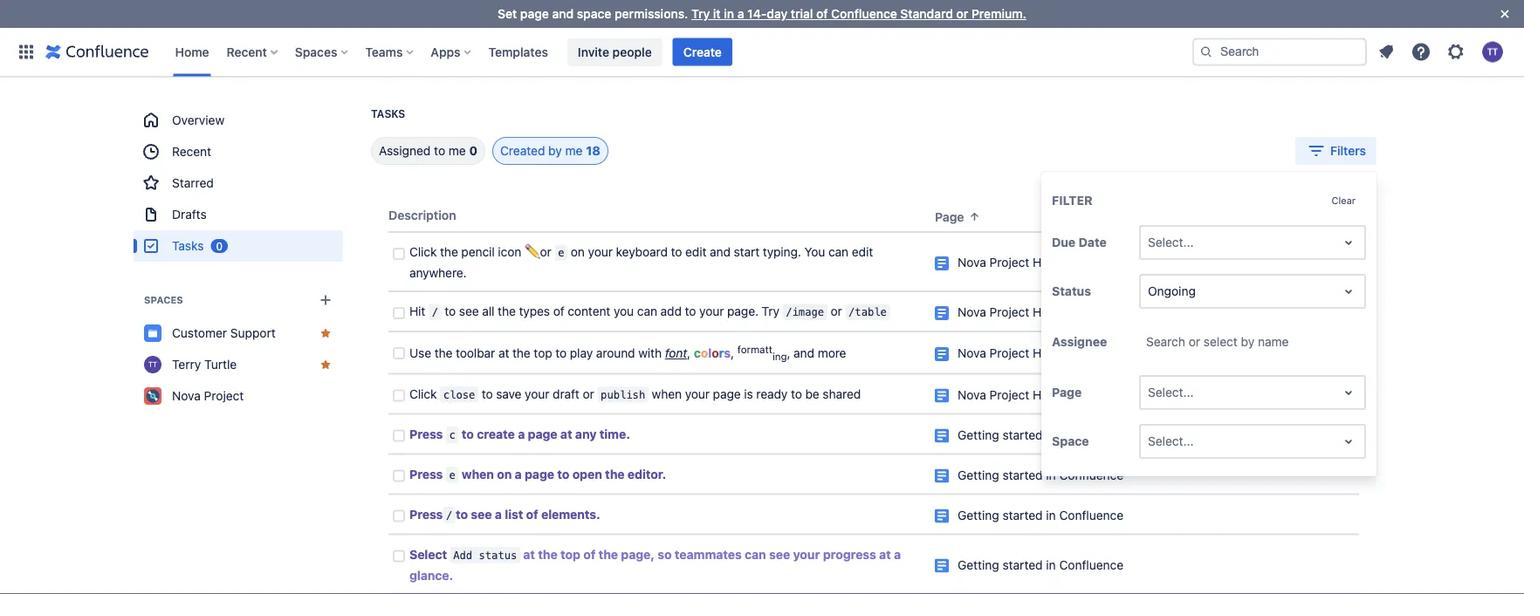 Task type: vqa. For each thing, say whether or not it's contained in the screenshot.
sixth 'Assignee,' from the top of the The Notifications main content
no



Task type: locate. For each thing, give the bounding box(es) containing it.
1 select... from the top
[[1148, 235, 1194, 250]]

, right r on the left bottom of the page
[[731, 346, 734, 361]]

spaces
[[295, 45, 337, 59], [144, 295, 183, 306]]

click left close
[[409, 387, 437, 401]]

0 horizontal spatial and
[[552, 7, 574, 21]]

of down elements.
[[583, 547, 596, 562]]

0 vertical spatial e
[[558, 247, 564, 259]]

overview
[[172, 113, 225, 127]]

or right ✏️
[[540, 245, 552, 259]]

getting for to see a list of elements.
[[958, 508, 999, 523]]

1 press from the top
[[409, 427, 443, 441]]

create
[[477, 427, 515, 441]]

1 vertical spatial top
[[561, 547, 581, 562]]

a right create
[[518, 427, 525, 441]]

1 vertical spatial e
[[449, 469, 456, 481]]

e inside press e when on a page to open the editor.
[[449, 469, 456, 481]]

select
[[1204, 335, 1238, 349]]

unstar this space image inside customer support link
[[319, 327, 333, 341]]

1 getting from the top
[[958, 428, 999, 442]]

1 vertical spatial select...
[[1148, 386, 1194, 400]]

clear
[[1332, 195, 1356, 206]]

2 open image from the top
[[1338, 281, 1359, 302]]

a down press c to create a page at any time.
[[515, 467, 522, 481]]

4 getting started in confluence from the top
[[958, 558, 1124, 572]]

0
[[469, 144, 478, 158], [216, 240, 223, 252]]

page left the ascending sorting icon page
[[935, 210, 964, 224]]

✏️
[[525, 245, 537, 259]]

open image for space
[[1338, 431, 1359, 452]]

8 page title icon image from the top
[[935, 559, 949, 573]]

1 unstar this space image from the top
[[319, 327, 333, 341]]

c left l on the left of page
[[694, 346, 701, 361]]

a
[[738, 7, 744, 21], [518, 427, 525, 441], [515, 467, 522, 481], [495, 507, 502, 522], [894, 547, 901, 562]]

unstar this space image for customer support
[[319, 327, 333, 341]]

1 horizontal spatial top
[[561, 547, 581, 562]]

Search field
[[1193, 38, 1367, 66]]

tasks up assigned
[[371, 108, 405, 120]]

select... for space
[[1148, 434, 1194, 449]]

1 click from the top
[[409, 245, 437, 259]]

3 getting from the top
[[958, 508, 999, 523]]

spaces up customer
[[144, 295, 183, 306]]

1 vertical spatial when
[[462, 467, 494, 481]]

at right the 'toolbar'
[[499, 346, 509, 361]]

nova project home link
[[958, 255, 1066, 270], [958, 305, 1066, 320], [958, 346, 1066, 361], [958, 388, 1066, 402]]

getting
[[958, 428, 999, 442], [958, 468, 999, 482], [958, 508, 999, 523], [958, 558, 999, 572]]

3 started from the top
[[1003, 508, 1043, 523]]

at right status
[[523, 547, 535, 562]]

a for to see a list of elements.
[[495, 507, 502, 522]]

4 started from the top
[[1003, 558, 1043, 572]]

or right the standard
[[957, 7, 969, 21]]

1 horizontal spatial recent
[[227, 45, 267, 59]]

ascending sorting icon page image
[[968, 210, 982, 224]]

/
[[432, 306, 438, 319], [446, 509, 453, 522]]

see left all
[[459, 304, 479, 319]]

home for to save your draft or
[[1033, 388, 1066, 402]]

0 horizontal spatial 0
[[216, 240, 223, 252]]

0 horizontal spatial page
[[935, 210, 964, 224]]

recent
[[227, 45, 267, 59], [172, 144, 211, 159]]

1 vertical spatial press
[[409, 467, 443, 481]]

top down elements.
[[561, 547, 581, 562]]

getting started in confluence link
[[958, 428, 1124, 442], [958, 468, 1124, 482], [958, 508, 1124, 523], [958, 558, 1124, 572]]

in for at the top of the page, so teammates can see your progress at a glance.
[[1046, 558, 1056, 572]]

2 select... from the top
[[1148, 386, 1194, 400]]

in for to see a list of elements.
[[1046, 508, 1056, 523]]

recent inside 'recent' link
[[172, 144, 211, 159]]

the
[[440, 245, 458, 259], [498, 304, 516, 319], [435, 346, 453, 361], [513, 346, 531, 361], [605, 467, 625, 481], [538, 547, 558, 562], [599, 547, 618, 562]]

progress
[[823, 547, 876, 562]]

apps
[[431, 45, 461, 59]]

1 open image from the top
[[1338, 232, 1359, 253]]

0 horizontal spatial top
[[534, 346, 552, 361]]

0 vertical spatial and
[[552, 7, 574, 21]]

, left l on the left of page
[[687, 346, 691, 361]]

1 , from the left
[[687, 346, 691, 361]]

top left play
[[534, 346, 552, 361]]

1 vertical spatial open image
[[1338, 281, 1359, 302]]

1 horizontal spatial on
[[571, 245, 585, 259]]

can inside at the top of the page, so teammates can see your progress at a glance.
[[745, 547, 766, 562]]

all
[[482, 304, 495, 319]]

2 edit from the left
[[852, 245, 873, 259]]

open image
[[1338, 232, 1359, 253], [1338, 281, 1359, 302]]

turtle
[[204, 358, 237, 372]]

1 vertical spatial and
[[710, 245, 731, 259]]

on up press / to see a list of elements.
[[497, 467, 512, 481]]

0 horizontal spatial edit
[[685, 245, 707, 259]]

page.
[[727, 304, 759, 319]]

invite people
[[578, 45, 652, 59]]

2 horizontal spatial and
[[794, 346, 815, 361]]

create
[[683, 45, 722, 59]]

unstar this space image
[[319, 327, 333, 341], [319, 358, 333, 372]]

0 vertical spatial recent
[[227, 45, 267, 59]]

1 horizontal spatial /
[[446, 509, 453, 522]]

when down create
[[462, 467, 494, 481]]

see
[[459, 304, 479, 319], [471, 507, 492, 522], [769, 547, 790, 562]]

1 me from the left
[[449, 144, 466, 158]]

to left open
[[557, 467, 570, 481]]

0 vertical spatial open image
[[1338, 383, 1359, 403]]

save
[[496, 387, 522, 401]]

banner
[[0, 28, 1524, 77]]

1 vertical spatial try
[[762, 304, 780, 319]]

you
[[805, 245, 825, 259]]

teammates
[[675, 547, 742, 562]]

3 , from the left
[[787, 346, 791, 361]]

so
[[658, 547, 672, 562]]

1 horizontal spatial and
[[710, 245, 731, 259]]

1 started from the top
[[1003, 428, 1043, 442]]

1 horizontal spatial spaces
[[295, 45, 337, 59]]

e right ✏️
[[558, 247, 564, 259]]

0 vertical spatial by
[[548, 144, 562, 158]]

1 vertical spatial c
[[449, 429, 456, 441]]

0 horizontal spatial me
[[449, 144, 466, 158]]

help icon image
[[1411, 41, 1432, 62]]

getting for at the top of the page, so teammates can see your progress at a glance.
[[958, 558, 999, 572]]

3 page title icon image from the top
[[935, 348, 949, 362]]

0 vertical spatial /
[[432, 306, 438, 319]]

0 horizontal spatial o
[[701, 346, 708, 361]]

getting started in confluence for when on a page to open the editor.
[[958, 468, 1124, 482]]

0 vertical spatial select...
[[1148, 235, 1194, 250]]

0 vertical spatial open image
[[1338, 232, 1359, 253]]

0 horizontal spatial /
[[432, 306, 438, 319]]

to right keyboard
[[671, 245, 682, 259]]

notification icon image
[[1376, 41, 1397, 62]]

1 horizontal spatial e
[[558, 247, 564, 259]]

1 vertical spatial click
[[409, 387, 437, 401]]

/ inside press / to see a list of elements.
[[446, 509, 453, 522]]

0 vertical spatial on
[[571, 245, 585, 259]]

3 getting started in confluence link from the top
[[958, 508, 1124, 523]]

3 select... from the top
[[1148, 434, 1194, 449]]

1 vertical spatial by
[[1241, 335, 1255, 349]]

nova project home
[[958, 255, 1066, 270], [958, 305, 1066, 320], [958, 346, 1066, 361], [958, 388, 1066, 402]]

4 nova project home link from the top
[[958, 388, 1066, 402]]

3 nova project home link from the top
[[958, 346, 1066, 361]]

0 vertical spatial press
[[409, 427, 443, 441]]

press / to see a list of elements.
[[409, 507, 600, 522]]

customer
[[172, 326, 227, 341]]

see for a
[[471, 507, 492, 522]]

1 vertical spatial recent
[[172, 144, 211, 159]]

teams button
[[360, 38, 420, 66]]

s
[[724, 346, 731, 361]]

to left play
[[556, 346, 567, 361]]

by left the name
[[1241, 335, 1255, 349]]

search image
[[1200, 45, 1214, 59]]

spaces right recent dropdown button
[[295, 45, 337, 59]]

3 nova project home from the top
[[958, 346, 1066, 361]]

at inside "use the toolbar at the top to play around with font , c o l o r s , formatt ing , and more"
[[499, 346, 509, 361]]

1 vertical spatial on
[[497, 467, 512, 481]]

4 nova project home from the top
[[958, 388, 1066, 402]]

me
[[449, 144, 466, 158], [565, 144, 583, 158]]

getting started in confluence link for at the top of the page, so teammates can see your progress at a glance.
[[958, 558, 1124, 572]]

0 vertical spatial see
[[459, 304, 479, 319]]

me right assigned
[[449, 144, 466, 158]]

1 vertical spatial spaces
[[144, 295, 183, 306]]

ongoing
[[1148, 284, 1196, 299]]

your inside on your keyboard to edit and start typing. you can edit anywhere.
[[588, 245, 613, 259]]

confluence for to create a page at any time.
[[1059, 428, 1124, 442]]

standard
[[901, 7, 953, 21]]

a left the 14-
[[738, 7, 744, 21]]

2 press from the top
[[409, 467, 443, 481]]

nova for or
[[958, 305, 986, 320]]

1 horizontal spatial ,
[[731, 346, 734, 361]]

press
[[409, 427, 443, 441], [409, 467, 443, 481], [409, 507, 443, 522]]

drafts
[[172, 207, 207, 222]]

nova
[[958, 255, 986, 270], [958, 305, 986, 320], [958, 346, 986, 361], [958, 388, 986, 402], [172, 389, 201, 403]]

2 getting started in confluence from the top
[[958, 468, 1124, 482]]

page title icon image
[[935, 257, 949, 271], [935, 306, 949, 320], [935, 348, 949, 362], [935, 389, 949, 403], [935, 429, 949, 443], [935, 469, 949, 483], [935, 509, 949, 523], [935, 559, 949, 573]]

terry turtle link
[[134, 349, 343, 381]]

shared
[[823, 387, 861, 401]]

2 vertical spatial select...
[[1148, 434, 1194, 449]]

premium.
[[972, 7, 1027, 21]]

tasks
[[371, 108, 405, 120], [172, 239, 204, 253]]

page up space
[[1052, 386, 1082, 400]]

0 vertical spatial top
[[534, 346, 552, 361]]

0 horizontal spatial recent
[[172, 144, 211, 159]]

typing.
[[763, 245, 801, 259]]

getting for when on a page to open the editor.
[[958, 468, 999, 482]]

nova project home link for ,
[[958, 346, 1066, 361]]

or
[[957, 7, 969, 21], [540, 245, 552, 259], [831, 304, 842, 319], [1189, 335, 1201, 349], [583, 387, 594, 401]]

tasks down drafts
[[172, 239, 204, 253]]

unstar this space image inside terry turtle link
[[319, 358, 333, 372]]

glance.
[[409, 568, 453, 583]]

o left s
[[712, 346, 719, 361]]

getting started in confluence link for when on a page to open the editor.
[[958, 468, 1124, 482]]

see left progress
[[769, 547, 790, 562]]

2 started from the top
[[1003, 468, 1043, 482]]

1 horizontal spatial me
[[565, 144, 583, 158]]

c inside "use the toolbar at the top to play around with font , c o l o r s , formatt ing , and more"
[[694, 346, 701, 361]]

, right formatt
[[787, 346, 791, 361]]

open image
[[1338, 383, 1359, 403], [1338, 431, 1359, 452]]

see inside at the top of the page, so teammates can see your progress at a glance.
[[769, 547, 790, 562]]

the left page,
[[599, 547, 618, 562]]

page left the is
[[713, 387, 741, 401]]

recent up starred
[[172, 144, 211, 159]]

2 horizontal spatial can
[[829, 245, 849, 259]]

group
[[134, 105, 343, 262]]

1 vertical spatial tasks
[[172, 239, 204, 253]]

nova project home for when your page is ready to be shared
[[958, 388, 1066, 402]]

me left the 18
[[565, 144, 583, 158]]

project
[[990, 255, 1030, 270], [990, 305, 1030, 320], [990, 346, 1030, 361], [990, 388, 1030, 402], [204, 389, 244, 403]]

page up press e when on a page to open the editor.
[[528, 427, 558, 441]]

the up anywhere.
[[440, 245, 458, 259]]

you
[[614, 304, 634, 319]]

2 vertical spatial and
[[794, 346, 815, 361]]

home for on your keyboard to edit and start typing. you can edit anywhere.
[[1033, 255, 1066, 270]]

2 vertical spatial see
[[769, 547, 790, 562]]

page right set
[[520, 7, 549, 21]]

5 page title icon image from the top
[[935, 429, 949, 443]]

see for all
[[459, 304, 479, 319]]

templates
[[489, 45, 548, 59]]

1 horizontal spatial tasks
[[371, 108, 405, 120]]

3 press from the top
[[409, 507, 443, 522]]

1 horizontal spatial c
[[694, 346, 701, 361]]

top inside "use the toolbar at the top to play around with font , c o l o r s , formatt ing , and more"
[[534, 346, 552, 361]]

0 horizontal spatial tasks
[[172, 239, 204, 253]]

0 vertical spatial can
[[829, 245, 849, 259]]

Search or select by name text field
[[1146, 334, 1150, 351]]

2 unstar this space image from the top
[[319, 358, 333, 372]]

open image for select...
[[1338, 232, 1359, 253]]

getting started in confluence for to create a page at any time.
[[958, 428, 1124, 442]]

your down l on the left of page
[[685, 387, 710, 401]]

tab list
[[350, 137, 608, 165]]

a inside at the top of the page, so teammates can see your progress at a glance.
[[894, 547, 901, 562]]

can inside on your keyboard to edit and start typing. you can edit anywhere.
[[829, 245, 849, 259]]

1 vertical spatial page
[[1052, 386, 1082, 400]]

appswitcher icon image
[[16, 41, 37, 62]]

home for ,
[[1033, 346, 1066, 361]]

1 vertical spatial can
[[637, 304, 657, 319]]

and left space
[[552, 7, 574, 21]]

2 vertical spatial press
[[409, 507, 443, 522]]

2 horizontal spatial ,
[[787, 346, 791, 361]]

1 getting started in confluence from the top
[[958, 428, 1124, 442]]

tab list containing assigned to me
[[350, 137, 608, 165]]

to left 'be'
[[791, 387, 802, 401]]

0 horizontal spatial try
[[692, 7, 710, 21]]

0 horizontal spatial when
[[462, 467, 494, 481]]

0 vertical spatial c
[[694, 346, 701, 361]]

0 horizontal spatial can
[[637, 304, 657, 319]]

2 open image from the top
[[1338, 431, 1359, 452]]

select
[[409, 547, 447, 562]]

terry turtle
[[172, 358, 237, 372]]

getting started in confluence for at the top of the page, so teammates can see your progress at a glance.
[[958, 558, 1124, 572]]

nova project home for or
[[958, 305, 1066, 320]]

4 getting started in confluence link from the top
[[958, 558, 1124, 572]]

0 vertical spatial spaces
[[295, 45, 337, 59]]

a right progress
[[894, 547, 901, 562]]

/ inside hit / to see all the types of content you can add to your page. try /image or /table
[[432, 306, 438, 319]]

2 nova project home from the top
[[958, 305, 1066, 320]]

started for at the top of the page, so teammates can see your progress at a glance.
[[1003, 558, 1043, 572]]

confluence image
[[45, 41, 149, 62], [45, 41, 149, 62]]

1 horizontal spatial 0
[[469, 144, 478, 158]]

,
[[687, 346, 691, 361], [731, 346, 734, 361], [787, 346, 791, 361]]

0 vertical spatial when
[[652, 387, 682, 401]]

nova project
[[172, 389, 244, 403]]

try right page.
[[762, 304, 780, 319]]

add
[[661, 304, 682, 319]]

2 me from the left
[[565, 144, 583, 158]]

0 horizontal spatial c
[[449, 429, 456, 441]]

1 vertical spatial 0
[[216, 240, 223, 252]]

1 vertical spatial see
[[471, 507, 492, 522]]

1 vertical spatial open image
[[1338, 431, 1359, 452]]

o left r on the left bottom of the page
[[701, 346, 708, 361]]

nova project link
[[134, 381, 343, 412]]

0 horizontal spatial e
[[449, 469, 456, 481]]

1 horizontal spatial try
[[762, 304, 780, 319]]

/ right hit
[[432, 306, 438, 319]]

1 vertical spatial unstar this space image
[[319, 358, 333, 372]]

edit right you
[[852, 245, 873, 259]]

3 getting started in confluence from the top
[[958, 508, 1124, 523]]

a left list
[[495, 507, 502, 522]]

when
[[652, 387, 682, 401], [462, 467, 494, 481]]

set
[[498, 7, 517, 21]]

invite people button
[[567, 38, 662, 66]]

nova for when your page is ready to be shared
[[958, 388, 986, 402]]

home for to see all the types of content you can add to your page. try
[[1033, 305, 1066, 320]]

your left keyboard
[[588, 245, 613, 259]]

getting for to create a page at any time.
[[958, 428, 999, 442]]

c down close
[[449, 429, 456, 441]]

0 horizontal spatial ,
[[687, 346, 691, 361]]

2 click from the top
[[409, 387, 437, 401]]

space
[[1052, 434, 1089, 449]]

1 open image from the top
[[1338, 383, 1359, 403]]

2 nova project home link from the top
[[958, 305, 1066, 320]]

settings icon image
[[1446, 41, 1467, 62]]

/ up select add status
[[446, 509, 453, 522]]

edit left start
[[685, 245, 707, 259]]

of right trial
[[816, 7, 828, 21]]

create link
[[673, 38, 732, 66]]

by right created
[[548, 144, 562, 158]]

started for to see a list of elements.
[[1003, 508, 1043, 523]]

0 left created
[[469, 144, 478, 158]]

2 getting from the top
[[958, 468, 999, 482]]

2 o from the left
[[712, 346, 719, 361]]

can
[[829, 245, 849, 259], [637, 304, 657, 319], [745, 547, 766, 562]]

when down the font
[[652, 387, 682, 401]]

at left any
[[560, 427, 572, 441]]

people
[[613, 45, 652, 59]]

select... for page
[[1148, 386, 1194, 400]]

the down elements.
[[538, 547, 558, 562]]

at the top of the page, so teammates can see your progress at a glance.
[[409, 547, 904, 583]]

2 vertical spatial can
[[745, 547, 766, 562]]

the right open
[[605, 467, 625, 481]]

1 horizontal spatial can
[[745, 547, 766, 562]]

1 horizontal spatial o
[[712, 346, 719, 361]]

/ for hit
[[432, 306, 438, 319]]

0 down drafts "link"
[[216, 240, 223, 252]]

try left the it
[[692, 7, 710, 21]]

try
[[692, 7, 710, 21], [762, 304, 780, 319]]

see left list
[[471, 507, 492, 522]]

on right ✏️
[[571, 245, 585, 259]]

due
[[1052, 235, 1076, 250]]

2 , from the left
[[731, 346, 734, 361]]

4 getting from the top
[[958, 558, 999, 572]]

page
[[935, 210, 964, 224], [1052, 386, 1082, 400]]

to right assigned
[[434, 144, 445, 158]]

0 vertical spatial click
[[409, 245, 437, 259]]

your right the save
[[525, 387, 550, 401]]

2 getting started in confluence link from the top
[[958, 468, 1124, 482]]

is
[[744, 387, 753, 401]]

terry
[[172, 358, 201, 372]]

o
[[701, 346, 708, 361], [712, 346, 719, 361]]

and left start
[[710, 245, 731, 259]]

your left progress
[[793, 547, 820, 562]]

recent right home link
[[227, 45, 267, 59]]

click up anywhere.
[[409, 245, 437, 259]]

1 vertical spatial /
[[446, 509, 453, 522]]

e up press / to see a list of elements.
[[449, 469, 456, 481]]

close image
[[1495, 3, 1516, 24]]

home
[[175, 45, 209, 59], [1033, 255, 1066, 270], [1033, 305, 1066, 320], [1033, 346, 1066, 361], [1033, 388, 1066, 402]]

and right 'ing'
[[794, 346, 815, 361]]

editor.
[[628, 467, 666, 481]]

0 vertical spatial unstar this space image
[[319, 327, 333, 341]]

1 horizontal spatial edit
[[852, 245, 873, 259]]

due date
[[1052, 235, 1107, 250]]

1 getting started in confluence link from the top
[[958, 428, 1124, 442]]



Task type: describe. For each thing, give the bounding box(es) containing it.
confluence for at the top of the page, so teammates can see your progress at a glance.
[[1059, 558, 1124, 572]]

and inside on your keyboard to edit and start typing. you can edit anywhere.
[[710, 245, 731, 259]]

click for close
[[409, 387, 437, 401]]

customer support link
[[134, 318, 343, 349]]

the up the save
[[513, 346, 531, 361]]

to right add
[[685, 304, 696, 319]]

l
[[708, 346, 712, 361]]

1 horizontal spatial by
[[1241, 335, 1255, 349]]

spaces inside popup button
[[295, 45, 337, 59]]

clear button
[[1321, 189, 1366, 211]]

tasks inside group
[[172, 239, 204, 253]]

0 vertical spatial 0
[[469, 144, 478, 158]]

use
[[409, 346, 431, 361]]

me for by
[[565, 144, 583, 158]]

assignee
[[1052, 335, 1107, 349]]

filter
[[1052, 193, 1093, 207]]

1 nova project home from the top
[[958, 255, 1066, 270]]

on inside on your keyboard to edit and start typing. you can edit anywhere.
[[571, 245, 585, 259]]

getting started in confluence link for to create a page at any time.
[[958, 428, 1124, 442]]

drafts link
[[134, 199, 343, 230]]

elements.
[[541, 507, 600, 522]]

0 inside group
[[216, 240, 223, 252]]

content
[[568, 304, 611, 319]]

assigned
[[379, 144, 431, 158]]

started for when on a page to open the editor.
[[1003, 468, 1043, 482]]

apps button
[[426, 38, 478, 66]]

ascending sorting icon date image
[[1337, 210, 1350, 224]]

hit
[[409, 304, 425, 319]]

spaces button
[[290, 38, 355, 66]]

to left create
[[462, 427, 474, 441]]

add
[[453, 549, 472, 562]]

close
[[443, 388, 475, 401]]

start
[[734, 245, 760, 259]]

your profile and preferences image
[[1483, 41, 1503, 62]]

nova project home link for when your page is ready to be shared
[[958, 388, 1066, 402]]

banner containing home
[[0, 28, 1524, 77]]

/table
[[849, 306, 887, 319]]

support
[[230, 326, 276, 341]]

it
[[713, 7, 721, 21]]

the right use
[[435, 346, 453, 361]]

set page and space permissions. try it in a 14-day trial of confluence standard or premium.
[[498, 7, 1027, 21]]

confluence for when on a page to open the editor.
[[1059, 468, 1124, 482]]

keyboard
[[616, 245, 668, 259]]

at right progress
[[879, 547, 891, 562]]

of right list
[[526, 507, 538, 522]]

to inside "use the toolbar at the top to play around with font , c o l o r s , formatt ing , and more"
[[556, 346, 567, 361]]

recent button
[[221, 38, 284, 66]]

create a space image
[[315, 290, 336, 311]]

a for when on a page to open the editor.
[[515, 467, 522, 481]]

teams
[[365, 45, 403, 59]]

1 page title icon image from the top
[[935, 257, 949, 271]]

14-
[[747, 7, 767, 21]]

press e when on a page to open the editor.
[[409, 467, 666, 481]]

page down press c to create a page at any time.
[[525, 467, 554, 481]]

publish
[[601, 388, 645, 401]]

ready
[[756, 387, 788, 401]]

try it in a 14-day trial of confluence standard or premium. link
[[692, 7, 1027, 21]]

or left select
[[1189, 335, 1201, 349]]

18
[[586, 144, 601, 158]]

filters button
[[1296, 137, 1377, 165]]

pencil
[[461, 245, 495, 259]]

e inside click the pencil icon ✏️ or e
[[558, 247, 564, 259]]

nova project home for ,
[[958, 346, 1066, 361]]

getting started in confluence link for to see a list of elements.
[[958, 508, 1124, 523]]

search or select by name
[[1146, 335, 1289, 349]]

0 vertical spatial try
[[692, 7, 710, 21]]

starred
[[172, 176, 214, 190]]

to inside on your keyboard to edit and start typing. you can edit anywhere.
[[671, 245, 682, 259]]

draft
[[553, 387, 580, 401]]

ing
[[773, 351, 787, 363]]

day
[[767, 7, 788, 21]]

project for ,
[[990, 346, 1030, 361]]

created by me 18
[[500, 144, 601, 158]]

with
[[638, 346, 662, 361]]

me for to
[[449, 144, 466, 158]]

time.
[[600, 427, 630, 441]]

page,
[[621, 547, 655, 562]]

formatt
[[738, 344, 773, 356]]

select add status
[[409, 547, 517, 562]]

around
[[596, 346, 635, 361]]

recent link
[[134, 136, 343, 168]]

toolbar
[[456, 346, 495, 361]]

unstar this space image for terry turtle
[[319, 358, 333, 372]]

a for to create a page at any time.
[[518, 427, 525, 441]]

icon
[[498, 245, 521, 259]]

press for to see a list of elements.
[[409, 507, 443, 522]]

home link
[[170, 38, 214, 66]]

in for when on a page to open the editor.
[[1046, 468, 1056, 482]]

overview link
[[134, 105, 343, 136]]

of right types
[[553, 304, 565, 319]]

recent inside recent dropdown button
[[227, 45, 267, 59]]

project for when your page is ready to be shared
[[990, 388, 1030, 402]]

trial
[[791, 7, 813, 21]]

1 horizontal spatial when
[[652, 387, 682, 401]]

be
[[805, 387, 820, 401]]

click for the
[[409, 245, 437, 259]]

starred link
[[134, 168, 343, 199]]

1 nova project home link from the top
[[958, 255, 1066, 270]]

your inside at the top of the page, so teammates can see your progress at a glance.
[[793, 547, 820, 562]]

confluence for to see a list of elements.
[[1059, 508, 1124, 523]]

r
[[719, 346, 724, 361]]

or right draft
[[583, 387, 594, 401]]

2 page title icon image from the top
[[935, 306, 949, 320]]

in for to create a page at any time.
[[1046, 428, 1056, 442]]

press c to create a page at any time.
[[409, 427, 630, 441]]

1 horizontal spatial page
[[1052, 386, 1082, 400]]

nova for ,
[[958, 346, 986, 361]]

0 horizontal spatial on
[[497, 467, 512, 481]]

0 vertical spatial tasks
[[371, 108, 405, 120]]

started for to create a page at any time.
[[1003, 428, 1043, 442]]

to left the save
[[482, 387, 493, 401]]

top inside at the top of the page, so teammates can see your progress at a glance.
[[561, 547, 581, 562]]

press for to create a page at any time.
[[409, 427, 443, 441]]

home inside global element
[[175, 45, 209, 59]]

0 vertical spatial page
[[935, 210, 964, 224]]

more
[[818, 346, 846, 361]]

project for or
[[990, 305, 1030, 320]]

permissions.
[[615, 7, 688, 21]]

use the toolbar at the top to play around with font , c o l o r s , formatt ing , and more
[[409, 344, 846, 363]]

date
[[1079, 235, 1107, 250]]

6 page title icon image from the top
[[935, 469, 949, 483]]

global element
[[10, 28, 1189, 76]]

4 page title icon image from the top
[[935, 389, 949, 403]]

select... for due date
[[1148, 235, 1194, 250]]

types
[[519, 304, 550, 319]]

search
[[1146, 335, 1186, 349]]

0 horizontal spatial spaces
[[144, 295, 183, 306]]

filters
[[1331, 144, 1366, 158]]

to right hit
[[445, 304, 456, 319]]

your left page.
[[699, 304, 724, 319]]

1 o from the left
[[701, 346, 708, 361]]

invite
[[578, 45, 609, 59]]

customer support
[[172, 326, 276, 341]]

assigned to me 0
[[379, 144, 478, 158]]

1 edit from the left
[[685, 245, 707, 259]]

to up select add status
[[456, 507, 468, 522]]

/image
[[786, 306, 824, 319]]

press for when on a page to open the editor.
[[409, 467, 443, 481]]

getting started in confluence for to see a list of elements.
[[958, 508, 1124, 523]]

the right all
[[498, 304, 516, 319]]

name
[[1258, 335, 1289, 349]]

nova project home link for or
[[958, 305, 1066, 320]]

status
[[1052, 284, 1091, 299]]

and inside "use the toolbar at the top to play around with font , c o l o r s , formatt ing , and more"
[[794, 346, 815, 361]]

open
[[573, 467, 602, 481]]

group containing overview
[[134, 105, 343, 262]]

status
[[479, 549, 517, 562]]

hit / to see all the types of content you can add to your page. try /image or /table
[[409, 304, 887, 319]]

open image for ongoing
[[1338, 281, 1359, 302]]

of inside at the top of the page, so teammates can see your progress at a glance.
[[583, 547, 596, 562]]

0 horizontal spatial by
[[548, 144, 562, 158]]

open image for page
[[1338, 383, 1359, 403]]

or right /image on the right of page
[[831, 304, 842, 319]]

created
[[500, 144, 545, 158]]

7 page title icon image from the top
[[935, 509, 949, 523]]

/ for press
[[446, 509, 453, 522]]

c inside press c to create a page at any time.
[[449, 429, 456, 441]]



